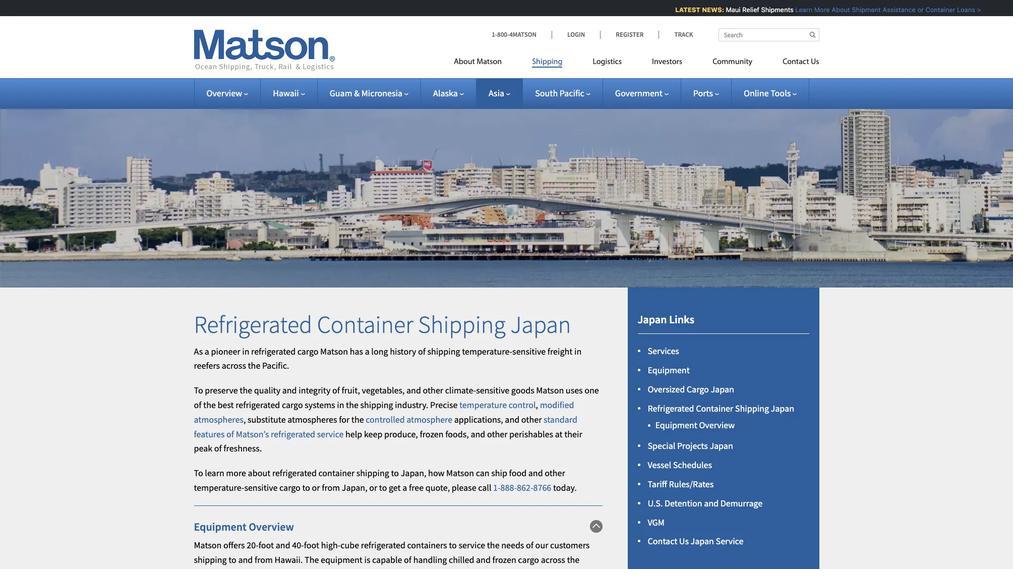 Task type: describe. For each thing, give the bounding box(es) containing it.
get
[[389, 482, 401, 493]]

government
[[615, 87, 663, 99]]

matson inside to learn more about refrigerated container shipping to japan, how matson can ship food and other temperature-sensitive cargo to or from japan, or to get a free quote, please call
[[447, 467, 474, 479]]

detention
[[665, 497, 703, 509]]

the right for
[[352, 414, 364, 425]]

1 horizontal spatial overview
[[249, 520, 294, 534]]

cargo
[[687, 383, 709, 395]]

equipment
[[321, 554, 363, 566]]

contact for contact us
[[783, 58, 810, 66]]

about matson link
[[454, 53, 517, 74]]

1 horizontal spatial a
[[365, 345, 370, 357]]

us for contact us japan service
[[680, 536, 689, 547]]

40-
[[292, 539, 304, 551]]

matson's
[[236, 428, 269, 440]]

online
[[744, 87, 769, 99]]

2 horizontal spatial or
[[913, 6, 919, 14]]

ship
[[491, 467, 508, 479]]

across inside matson offers 20-foot and 40-foot high-cube refrigerated containers to service the needs of our customers shipping to and from hawaii. the equipment is capable of handling chilled and frozen cargo across the pacific to protect the integrity and quality of the goods. for saipan and micronesia 20-foot standard and 4
[[541, 554, 566, 566]]

vessel schedules
[[648, 459, 712, 471]]

0 horizontal spatial a
[[205, 345, 209, 357]]

and up protect
[[238, 554, 253, 566]]

goods
[[511, 385, 535, 396]]

matson inside matson offers 20-foot and 40-foot high-cube refrigerated containers to service the needs of our customers shipping to and from hawaii. the equipment is capable of handling chilled and frozen cargo across the pacific to protect the integrity and quality of the goods. for saipan and micronesia 20-foot standard and 4
[[194, 539, 222, 551]]

from for hawaii.
[[255, 554, 273, 566]]

peak
[[194, 443, 212, 454]]

contact us
[[783, 58, 820, 66]]

south
[[535, 87, 558, 99]]

cargo inside as a pioneer in refrigerated cargo matson has a long history of shipping temperature-sensitive freight in reefers across the pacific.
[[298, 345, 319, 357]]

guam & micronesia
[[330, 87, 403, 99]]

standard inside standard features of matson's refrigerated service
[[544, 414, 578, 425]]

pacific.
[[262, 360, 289, 372]]

0 horizontal spatial equipment overview
[[194, 520, 294, 534]]

foods,
[[446, 428, 469, 440]]

and right chilled
[[476, 554, 491, 566]]

1-800-4matson
[[492, 30, 537, 39]]

oversized cargo japan link
[[648, 383, 734, 395]]

latest
[[670, 6, 695, 14]]

standard inside matson offers 20-foot and 40-foot high-cube refrigerated containers to service the needs of our customers shipping to and from hawaii. the equipment is capable of handling chilled and frozen cargo across the pacific to protect the integrity and quality of the goods. for saipan and micronesia 20-foot standard and 4
[[533, 569, 567, 569]]

1- for 888-
[[493, 482, 501, 493]]

sensitive inside as a pioneer in refrigerated cargo matson has a long history of shipping temperature-sensitive freight in reefers across the pacific.
[[513, 345, 546, 357]]

applications,
[[454, 414, 503, 425]]

vgm
[[648, 516, 665, 528]]

modified
[[540, 399, 574, 411]]

as a pioneer in refrigerated cargo matson has a long history of shipping temperature-sensitive freight in reefers across the pacific.
[[194, 345, 582, 372]]

precise
[[430, 399, 458, 411]]

to preserve the quality and integrity of fruit, vegetables, and other climate-sensitive goods matson uses one of the best refrigerated cargo systems in the shipping industry. precise
[[194, 385, 599, 411]]

search image
[[810, 31, 816, 38]]

cargo inside to learn more about refrigerated container shipping to japan, how matson can ship food and other temperature-sensitive cargo to or from japan, or to get a free quote, please call
[[280, 482, 301, 493]]

0 horizontal spatial micronesia
[[362, 87, 403, 99]]

and left 40-
[[276, 539, 290, 551]]

atmosphere
[[407, 414, 453, 425]]

from for japan,
[[322, 482, 340, 493]]

matson inside about matson link
[[477, 58, 502, 66]]

of inside as a pioneer in refrigerated cargo matson has a long history of shipping temperature-sensitive freight in reefers across the pacific.
[[418, 345, 426, 357]]

temperature control ,
[[460, 399, 540, 411]]

refrigerated inside to preserve the quality and integrity of fruit, vegetables, and other climate-sensitive goods matson uses one of the best refrigerated cargo systems in the shipping industry. precise
[[236, 399, 280, 411]]

how
[[428, 467, 445, 479]]

0 vertical spatial pacific
[[560, 87, 585, 99]]

container
[[319, 467, 355, 479]]

hawaii
[[273, 87, 299, 99]]

substitute
[[248, 414, 286, 425]]

can
[[476, 467, 490, 479]]

the right preserve
[[240, 385, 252, 396]]

investors link
[[637, 53, 698, 74]]

0 horizontal spatial in
[[242, 345, 249, 357]]

shipping inside to learn more about refrigerated container shipping to japan, how matson can ship food and other temperature-sensitive cargo to or from japan, or to get a free quote, please call
[[357, 467, 389, 479]]

overview link
[[207, 87, 248, 99]]

1 horizontal spatial about
[[827, 6, 845, 14]]

1-800-4matson link
[[492, 30, 552, 39]]

quality inside to preserve the quality and integrity of fruit, vegetables, and other climate-sensitive goods matson uses one of the best refrigerated cargo systems in the shipping industry. precise
[[254, 385, 281, 396]]

and inside to learn more about refrigerated container shipping to japan, how matson can ship food and other temperature-sensitive cargo to or from japan, or to get a free quote, please call
[[529, 467, 543, 479]]

of left best
[[194, 399, 202, 411]]

1 horizontal spatial foot
[[304, 539, 319, 551]]

quality inside matson offers 20-foot and 40-foot high-cube refrigerated containers to service the needs of our customers shipping to and from hawaii. the equipment is capable of handling chilled and frozen cargo across the pacific to protect the integrity and quality of the goods. for saipan and micronesia 20-foot standard and 4
[[324, 569, 350, 569]]

of left fruit,
[[332, 385, 340, 396]]

ports link
[[694, 87, 719, 99]]

chilled
[[449, 554, 474, 566]]

at
[[555, 428, 563, 440]]

perishables
[[510, 428, 553, 440]]

handling
[[414, 554, 447, 566]]

refrigerated container shipping japan inside 'japan links' section
[[648, 403, 795, 414]]

1 horizontal spatial or
[[369, 482, 377, 493]]

800-
[[497, 30, 510, 39]]

guam
[[330, 87, 352, 99]]

in inside to preserve the quality and integrity of fruit, vegetables, and other climate-sensitive goods matson uses one of the best refrigerated cargo systems in the shipping industry. precise
[[337, 399, 344, 411]]

matson inside to preserve the quality and integrity of fruit, vegetables, and other climate-sensitive goods matson uses one of the best refrigerated cargo systems in the shipping industry. precise
[[536, 385, 564, 396]]

track link
[[659, 30, 693, 39]]

the inside as a pioneer in refrigerated cargo matson has a long history of shipping temperature-sensitive freight in reefers across the pacific.
[[248, 360, 261, 372]]

free
[[409, 482, 424, 493]]

shipping inside 'japan links' section
[[736, 403, 769, 414]]

one
[[585, 385, 599, 396]]

0 horizontal spatial refrigerated container shipping japan
[[194, 309, 571, 340]]

vgm link
[[648, 516, 665, 528]]

and down chilled
[[445, 569, 460, 569]]

demurrage
[[721, 497, 763, 509]]

contact us japan service
[[648, 536, 744, 547]]

u.s. detention and demurrage link
[[648, 497, 763, 509]]

guam & micronesia link
[[330, 87, 409, 99]]

blue matson logo with ocean, shipping, truck, rail and logistics written beneath it. image
[[194, 30, 335, 71]]

of inside help keep produce, frozen foods, and other perishables at their peak of freshness.
[[214, 443, 222, 454]]

of inside standard features of matson's refrigerated service
[[227, 428, 234, 440]]

888-
[[501, 482, 517, 493]]

about
[[248, 467, 271, 479]]

to for to preserve the quality and integrity of fruit, vegetables, and other climate-sensitive goods matson uses one of the best refrigerated cargo systems in the shipping industry. precise
[[194, 385, 203, 396]]

the left 'needs'
[[487, 539, 500, 551]]

japan links
[[638, 312, 695, 326]]

0 horizontal spatial japan,
[[342, 482, 368, 493]]

features
[[194, 428, 225, 440]]

vessel
[[648, 459, 672, 471]]

and down the customers
[[569, 569, 584, 569]]

of left our
[[526, 539, 534, 551]]

2 atmospheres from the left
[[288, 414, 337, 425]]

ports
[[694, 87, 713, 99]]

, substitute atmospheres for the controlled atmosphere applications, and other
[[244, 414, 544, 425]]

refrigerated container shipping japan link
[[648, 403, 795, 414]]

backtop image
[[590, 520, 603, 533]]

and down pacific. on the bottom left of page
[[282, 385, 297, 396]]

0 vertical spatial refrigerated
[[194, 309, 312, 340]]

frozen inside matson offers 20-foot and 40-foot high-cube refrigerated containers to service the needs of our customers shipping to and from hawaii. the equipment is capable of handling chilled and frozen cargo across the pacific to protect the integrity and quality of the goods. for saipan and micronesia 20-foot standard and 4
[[493, 554, 517, 566]]

shipping inside top menu navigation
[[532, 58, 563, 66]]

vessel schedules link
[[648, 459, 712, 471]]

integrity inside to preserve the quality and integrity of fruit, vegetables, and other climate-sensitive goods matson uses one of the best refrigerated cargo systems in the shipping industry. precise
[[299, 385, 331, 396]]

call
[[478, 482, 492, 493]]

to for to learn more about refrigerated container shipping to japan, how matson can ship food and other temperature-sensitive cargo to or from japan, or to get a free quote, please call
[[194, 467, 203, 479]]

shipments
[[756, 6, 789, 14]]

other up perishables
[[522, 414, 542, 425]]

special projects japan
[[648, 440, 733, 452]]

the
[[305, 554, 319, 566]]

is
[[365, 554, 371, 566]]

projects
[[678, 440, 708, 452]]

1 vertical spatial container
[[317, 309, 413, 340]]

service inside standard features of matson's refrigerated service
[[317, 428, 344, 440]]

needs
[[502, 539, 524, 551]]

2 horizontal spatial container
[[921, 6, 950, 14]]

0 horizontal spatial or
[[312, 482, 320, 493]]

&
[[354, 87, 360, 99]]

standard features of matson's refrigerated service
[[194, 414, 578, 440]]

1 vertical spatial 20-
[[504, 569, 516, 569]]

u.s. detention and demurrage
[[648, 497, 763, 509]]



Task type: vqa. For each thing, say whether or not it's contained in the screenshot.
the topmost Inc.
no



Task type: locate. For each thing, give the bounding box(es) containing it.
1 vertical spatial temperature-
[[194, 482, 244, 493]]

maui
[[721, 6, 736, 14]]

frozen down atmosphere
[[420, 428, 444, 440]]

refrigerated inside to learn more about refrigerated container shipping to japan, how matson can ship food and other temperature-sensitive cargo to or from japan, or to get a free quote, please call
[[272, 467, 317, 479]]

temperature
[[460, 399, 507, 411]]

schedules
[[673, 459, 712, 471]]

20- right offers
[[247, 539, 259, 551]]

other
[[423, 385, 443, 396], [522, 414, 542, 425], [487, 428, 508, 440], [545, 467, 565, 479]]

1 vertical spatial overview
[[699, 419, 735, 431]]

and up 1-888-862-8766 today.
[[529, 467, 543, 479]]

a inside to learn more about refrigerated container shipping to japan, how matson can ship food and other temperature-sensitive cargo to or from japan, or to get a free quote, please call
[[403, 482, 407, 493]]

us down search image
[[811, 58, 820, 66]]

shipping down offers
[[194, 554, 227, 566]]

of up freshness.
[[227, 428, 234, 440]]

shipping inside to preserve the quality and integrity of fruit, vegetables, and other climate-sensitive goods matson uses one of the best refrigerated cargo systems in the shipping industry. precise
[[360, 399, 393, 411]]

contact us japan service link
[[648, 536, 744, 547]]

matson down "800-"
[[477, 58, 502, 66]]

and inside 'japan links' section
[[704, 497, 719, 509]]

0 vertical spatial service
[[317, 428, 344, 440]]

equipment overview up projects
[[656, 419, 735, 431]]

0 vertical spatial quality
[[254, 385, 281, 396]]

contact inside 'japan links' section
[[648, 536, 678, 547]]

1 atmospheres from the left
[[194, 414, 244, 425]]

1 vertical spatial contact
[[648, 536, 678, 547]]

2 vertical spatial shipping
[[736, 403, 769, 414]]

2 to from the top
[[194, 467, 203, 479]]

1 horizontal spatial micronesia
[[462, 569, 503, 569]]

control
[[509, 399, 536, 411]]

1 horizontal spatial sensitive
[[476, 385, 510, 396]]

refrigerated down 'substitute'
[[271, 428, 315, 440]]

and up industry.
[[407, 385, 421, 396]]

from inside to learn more about refrigerated container shipping to japan, how matson can ship food and other temperature-sensitive cargo to or from japan, or to get a free quote, please call
[[322, 482, 340, 493]]

japan, up free
[[401, 467, 427, 479]]

and down "the"
[[307, 569, 322, 569]]

refrigerated for about
[[272, 467, 317, 479]]

container down cargo at the bottom right of the page
[[696, 403, 734, 414]]

or right "assistance"
[[913, 6, 919, 14]]

0 vertical spatial equipment overview
[[656, 419, 735, 431]]

vegetables,
[[362, 385, 405, 396]]

2 vertical spatial equipment
[[194, 520, 247, 534]]

container up has
[[317, 309, 413, 340]]

equipment
[[648, 364, 690, 376], [656, 419, 698, 431], [194, 520, 247, 534]]

loans
[[952, 6, 970, 14]]

our
[[536, 539, 549, 551]]

0 vertical spatial contact
[[783, 58, 810, 66]]

foot down 'needs'
[[516, 569, 532, 569]]

asia link
[[489, 87, 511, 99]]

matson up please
[[447, 467, 474, 479]]

help keep produce, frozen foods, and other perishables at their peak of freshness.
[[194, 428, 583, 454]]

refrigerated up pacific. on the bottom left of page
[[251, 345, 296, 357]]

climate-
[[445, 385, 476, 396]]

to
[[391, 467, 399, 479], [302, 482, 310, 493], [379, 482, 387, 493], [449, 539, 457, 551], [229, 554, 237, 566], [221, 569, 228, 569]]

contact for contact us japan service
[[648, 536, 678, 547]]

refrigerated inside 'japan links' section
[[648, 403, 694, 414]]

services
[[648, 345, 680, 357]]

other up precise
[[423, 385, 443, 396]]

shipping inside matson offers 20-foot and 40-foot high-cube refrigerated containers to service the needs of our customers shipping to and from hawaii. the equipment is capable of handling chilled and frozen cargo across the pacific to protect the integrity and quality of the goods. for saipan and micronesia 20-foot standard and 4
[[194, 554, 227, 566]]

refrigerated inside standard features of matson's refrigerated service
[[271, 428, 315, 440]]

1 vertical spatial to
[[194, 467, 203, 479]]

their
[[565, 428, 583, 440]]

0 vertical spatial ,
[[536, 399, 538, 411]]

systems
[[305, 399, 335, 411]]

standard features of matson's refrigerated service link
[[194, 414, 578, 440]]

refrigerated up pioneer
[[194, 309, 312, 340]]

refrigerated container shipping japan down cargo at the bottom right of the page
[[648, 403, 795, 414]]

container left "loans"
[[921, 6, 950, 14]]

8766
[[534, 482, 552, 493]]

1 vertical spatial service
[[459, 539, 485, 551]]

matson left has
[[320, 345, 348, 357]]

1 vertical spatial refrigerated
[[648, 403, 694, 414]]

foot left 40-
[[259, 539, 274, 551]]

other down applications, at the bottom left
[[487, 428, 508, 440]]

1 vertical spatial pacific
[[194, 569, 219, 569]]

0 horizontal spatial from
[[255, 554, 273, 566]]

0 vertical spatial container
[[921, 6, 950, 14]]

rules/rates
[[669, 478, 714, 490]]

us down detention
[[680, 536, 689, 547]]

1 horizontal spatial frozen
[[493, 554, 517, 566]]

a right get
[[403, 482, 407, 493]]

of down equipment
[[352, 569, 360, 569]]

refrigerated for in
[[251, 345, 296, 357]]

service
[[716, 536, 744, 547]]

1 vertical spatial micronesia
[[462, 569, 503, 569]]

online tools
[[744, 87, 791, 99]]

to inside to preserve the quality and integrity of fruit, vegetables, and other climate-sensitive goods matson uses one of the best refrigerated cargo systems in the shipping industry. precise
[[194, 385, 203, 396]]

1 vertical spatial japan,
[[342, 482, 368, 493]]

1 vertical spatial refrigerated container shipping japan
[[648, 403, 795, 414]]

offers
[[224, 539, 245, 551]]

shipping right history
[[428, 345, 460, 357]]

micronesia right &
[[362, 87, 403, 99]]

to left learn
[[194, 467, 203, 479]]

cargo inside matson offers 20-foot and 40-foot high-cube refrigerated containers to service the needs of our customers shipping to and from hawaii. the equipment is capable of handling chilled and frozen cargo across the pacific to protect the integrity and quality of the goods. for saipan and micronesia 20-foot standard and 4
[[518, 554, 539, 566]]

cargo inside to preserve the quality and integrity of fruit, vegetables, and other climate-sensitive goods matson uses one of the best refrigerated cargo systems in the shipping industry. precise
[[282, 399, 303, 411]]

0 horizontal spatial across
[[222, 360, 246, 372]]

1 vertical spatial 1-
[[493, 482, 501, 493]]

0 horizontal spatial shipping
[[418, 309, 506, 340]]

20-
[[247, 539, 259, 551], [504, 569, 516, 569]]

pacific right south
[[560, 87, 585, 99]]

0 horizontal spatial container
[[317, 309, 413, 340]]

top menu navigation
[[454, 53, 820, 74]]

1 vertical spatial quality
[[324, 569, 350, 569]]

from down container
[[322, 482, 340, 493]]

atmospheres down systems
[[288, 414, 337, 425]]

matson left offers
[[194, 539, 222, 551]]

us for contact us
[[811, 58, 820, 66]]

of right history
[[418, 345, 426, 357]]

about
[[827, 6, 845, 14], [454, 58, 475, 66]]

1 horizontal spatial temperature-
[[462, 345, 513, 357]]

integrity up systems
[[299, 385, 331, 396]]

equipment up offers
[[194, 520, 247, 534]]

as
[[194, 345, 203, 357]]

2 vertical spatial sensitive
[[244, 482, 278, 493]]

produce,
[[384, 428, 418, 440]]

1 horizontal spatial in
[[337, 399, 344, 411]]

from up protect
[[255, 554, 273, 566]]

a right as
[[205, 345, 209, 357]]

shipping link
[[517, 53, 578, 74]]

japan links section
[[615, 288, 832, 569]]

freight
[[548, 345, 573, 357]]

2 horizontal spatial sensitive
[[513, 345, 546, 357]]

2 horizontal spatial a
[[403, 482, 407, 493]]

1- left 4matson on the right of the page
[[492, 30, 497, 39]]

0 vertical spatial micronesia
[[362, 87, 403, 99]]

u.s.
[[648, 497, 663, 509]]

sensitive down about
[[244, 482, 278, 493]]

0 horizontal spatial service
[[317, 428, 344, 440]]

to inside to learn more about refrigerated container shipping to japan, how matson can ship food and other temperature-sensitive cargo to or from japan, or to get a free quote, please call
[[194, 467, 203, 479]]

industry.
[[395, 399, 429, 411]]

1- right call
[[493, 482, 501, 493]]

freshness.
[[224, 443, 262, 454]]

refrigerated inside matson offers 20-foot and 40-foot high-cube refrigerated containers to service the needs of our customers shipping to and from hawaii. the equipment is capable of handling chilled and frozen cargo across the pacific to protect the integrity and quality of the goods. for saipan and micronesia 20-foot standard and 4
[[361, 539, 406, 551]]

controlled
[[366, 414, 405, 425]]

about matson
[[454, 58, 502, 66]]

0 vertical spatial about
[[827, 6, 845, 14]]

1 vertical spatial from
[[255, 554, 273, 566]]

cube
[[341, 539, 359, 551]]

0 vertical spatial temperature-
[[462, 345, 513, 357]]

refrigerated container shipping japan up long
[[194, 309, 571, 340]]

862-
[[517, 482, 534, 493]]

matson
[[477, 58, 502, 66], [320, 345, 348, 357], [536, 385, 564, 396], [447, 467, 474, 479], [194, 539, 222, 551]]

0 horizontal spatial frozen
[[420, 428, 444, 440]]

sensitive left freight
[[513, 345, 546, 357]]

2 horizontal spatial foot
[[516, 569, 532, 569]]

0 vertical spatial 1-
[[492, 30, 497, 39]]

refrigerated container shipping japan
[[194, 309, 571, 340], [648, 403, 795, 414]]

news:
[[697, 6, 719, 14]]

about inside top menu navigation
[[454, 58, 475, 66]]

1 vertical spatial us
[[680, 536, 689, 547]]

sensitive
[[513, 345, 546, 357], [476, 385, 510, 396], [244, 482, 278, 493]]

from
[[322, 482, 340, 493], [255, 554, 273, 566]]

atmospheres inside modified atmospheres
[[194, 414, 244, 425]]

micronesia down chilled
[[462, 569, 503, 569]]

learn
[[790, 6, 808, 14]]

micronesia inside matson offers 20-foot and 40-foot high-cube refrigerated containers to service the needs of our customers shipping to and from hawaii. the equipment is capable of handling chilled and frozen cargo across the pacific to protect the integrity and quality of the goods. for saipan and micronesia 20-foot standard and 4
[[462, 569, 503, 569]]

shipping
[[428, 345, 460, 357], [360, 399, 393, 411], [357, 467, 389, 479], [194, 554, 227, 566]]

food
[[509, 467, 527, 479]]

frozen
[[420, 428, 444, 440], [493, 554, 517, 566]]

controlled atmosphere link
[[366, 414, 453, 425]]

1 vertical spatial about
[[454, 58, 475, 66]]

to learn more about refrigerated container shipping to japan, how matson can ship food and other temperature-sensitive cargo to or from japan, or to get a free quote, please call
[[194, 467, 565, 493]]

refrigerated right about
[[272, 467, 317, 479]]

the
[[248, 360, 261, 372], [240, 385, 252, 396], [203, 399, 216, 411], [346, 399, 359, 411], [352, 414, 364, 425], [487, 539, 500, 551], [567, 554, 580, 566], [259, 569, 272, 569], [361, 569, 374, 569]]

4matson
[[510, 30, 537, 39]]

other inside help keep produce, frozen foods, and other perishables at their peak of freshness.
[[487, 428, 508, 440]]

and down applications, at the bottom left
[[471, 428, 486, 440]]

equipment overview link
[[656, 419, 735, 431]]

about right more
[[827, 6, 845, 14]]

1 horizontal spatial across
[[541, 554, 566, 566]]

the right protect
[[259, 569, 272, 569]]

shipment
[[847, 6, 876, 14]]

or left get
[[369, 482, 377, 493]]

shipping up get
[[357, 467, 389, 479]]

1 horizontal spatial japan,
[[401, 467, 427, 479]]

japan, down container
[[342, 482, 368, 493]]

1 vertical spatial ,
[[244, 414, 246, 425]]

a right has
[[365, 345, 370, 357]]

0 horizontal spatial overview
[[207, 87, 242, 99]]

sensitive up temperature control link
[[476, 385, 510, 396]]

services link
[[648, 345, 680, 357]]

0 vertical spatial overview
[[207, 87, 242, 99]]

please
[[452, 482, 477, 493]]

1 to from the top
[[194, 385, 203, 396]]

2 horizontal spatial shipping
[[736, 403, 769, 414]]

us inside 'japan links' section
[[680, 536, 689, 547]]

other inside to preserve the quality and integrity of fruit, vegetables, and other climate-sensitive goods matson uses one of the best refrigerated cargo systems in the shipping industry. precise
[[423, 385, 443, 396]]

None search field
[[719, 28, 820, 41]]

0 vertical spatial equipment
[[648, 364, 690, 376]]

sensitive inside to learn more about refrigerated container shipping to japan, how matson can ship food and other temperature-sensitive cargo to or from japan, or to get a free quote, please call
[[244, 482, 278, 493]]

other up the today. in the bottom right of the page
[[545, 467, 565, 479]]

0 vertical spatial sensitive
[[513, 345, 546, 357]]

1 horizontal spatial us
[[811, 58, 820, 66]]

1 horizontal spatial ,
[[536, 399, 538, 411]]

service down for
[[317, 428, 344, 440]]

integrity down hawaii.
[[274, 569, 306, 569]]

equipment overview inside 'japan links' section
[[656, 419, 735, 431]]

2 vertical spatial container
[[696, 403, 734, 414]]

1 horizontal spatial pacific
[[560, 87, 585, 99]]

20- down 'needs'
[[504, 569, 516, 569]]

0 horizontal spatial 20-
[[247, 539, 259, 551]]

container
[[921, 6, 950, 14], [317, 309, 413, 340], [696, 403, 734, 414]]

preserve
[[205, 385, 238, 396]]

0 horizontal spatial refrigerated
[[194, 309, 312, 340]]

in up for
[[337, 399, 344, 411]]

temperature- inside to learn more about refrigerated container shipping to japan, how matson can ship food and other temperature-sensitive cargo to or from japan, or to get a free quote, please call
[[194, 482, 244, 493]]

today.
[[553, 482, 577, 493]]

history
[[390, 345, 416, 357]]

matson up modified
[[536, 385, 564, 396]]

sensitive inside to preserve the quality and integrity of fruit, vegetables, and other climate-sensitive goods matson uses one of the best refrigerated cargo systems in the shipping industry. precise
[[476, 385, 510, 396]]

frozen down 'needs'
[[493, 554, 517, 566]]

more
[[809, 6, 825, 14]]

the left pacific. on the bottom left of page
[[248, 360, 261, 372]]

tariff rules/rates
[[648, 478, 714, 490]]

contact us link
[[768, 53, 820, 74]]

has
[[350, 345, 363, 357]]

integrity inside matson offers 20-foot and 40-foot high-cube refrigerated containers to service the needs of our customers shipping to and from hawaii. the equipment is capable of handling chilled and frozen cargo across the pacific to protect the integrity and quality of the goods. for saipan and micronesia 20-foot standard and 4
[[274, 569, 306, 569]]

temperature- inside as a pioneer in refrigerated cargo matson has a long history of shipping temperature-sensitive freight in reefers across the pacific.
[[462, 345, 513, 357]]

0 vertical spatial japan,
[[401, 467, 427, 479]]

learn
[[205, 467, 224, 479]]

1 horizontal spatial quality
[[324, 569, 350, 569]]

temperature- up climate-
[[462, 345, 513, 357]]

best
[[218, 399, 234, 411]]

atmospheres
[[194, 414, 244, 425], [288, 414, 337, 425]]

refrigerated for matson's
[[271, 428, 315, 440]]

service
[[317, 428, 344, 440], [459, 539, 485, 551]]

tariff rules/rates link
[[648, 478, 714, 490]]

0 vertical spatial 20-
[[247, 539, 259, 551]]

saipan
[[417, 569, 443, 569]]

pacific inside matson offers 20-foot and 40-foot high-cube refrigerated containers to service the needs of our customers shipping to and from hawaii. the equipment is capable of handling chilled and frozen cargo across the pacific to protect the integrity and quality of the goods. for saipan and micronesia 20-foot standard and 4
[[194, 569, 219, 569]]

of right peak
[[214, 443, 222, 454]]

and inside help keep produce, frozen foods, and other perishables at their peak of freshness.
[[471, 428, 486, 440]]

service up chilled
[[459, 539, 485, 551]]

shipping inside as a pioneer in refrigerated cargo matson has a long history of shipping temperature-sensitive freight in reefers across the pacific.
[[428, 345, 460, 357]]

atmospheres down best
[[194, 414, 244, 425]]

the down is
[[361, 569, 374, 569]]

matson inside as a pioneer in refrigerated cargo matson has a long history of shipping temperature-sensitive freight in reefers across the pacific.
[[320, 345, 348, 357]]

0 vertical spatial us
[[811, 58, 820, 66]]

quality down equipment
[[324, 569, 350, 569]]

1 vertical spatial standard
[[533, 569, 567, 569]]

quality down pacific. on the bottom left of page
[[254, 385, 281, 396]]

from inside matson offers 20-foot and 40-foot high-cube refrigerated containers to service the needs of our customers shipping to and from hawaii. the equipment is capable of handling chilled and frozen cargo across the pacific to protect the integrity and quality of the goods. for saipan and micronesia 20-foot standard and 4
[[255, 554, 273, 566]]

in right pioneer
[[242, 345, 249, 357]]

oversized cargo japan
[[648, 383, 734, 395]]

to left preserve
[[194, 385, 203, 396]]

contact inside top menu navigation
[[783, 58, 810, 66]]

and down control
[[505, 414, 520, 425]]

1 horizontal spatial from
[[322, 482, 340, 493]]

foot up "the"
[[304, 539, 319, 551]]

the down the customers
[[567, 554, 580, 566]]

contact up the tools
[[783, 58, 810, 66]]

the down fruit,
[[346, 399, 359, 411]]

1 horizontal spatial shipping
[[532, 58, 563, 66]]

refrigerated up capable
[[361, 539, 406, 551]]

1 vertical spatial across
[[541, 554, 566, 566]]

refrigerated
[[194, 309, 312, 340], [648, 403, 694, 414]]

alaska link
[[433, 87, 464, 99]]

2 horizontal spatial overview
[[699, 419, 735, 431]]

across down pioneer
[[222, 360, 246, 372]]

shipping down vegetables,
[[360, 399, 393, 411]]

or down container
[[312, 482, 320, 493]]

equipment up oversized
[[648, 364, 690, 376]]

japan,
[[401, 467, 427, 479], [342, 482, 368, 493]]

refrigerated down oversized
[[648, 403, 694, 414]]

0 vertical spatial to
[[194, 385, 203, 396]]

across inside as a pioneer in refrigerated cargo matson has a long history of shipping temperature-sensitive freight in reefers across the pacific.
[[222, 360, 246, 372]]

0 vertical spatial standard
[[544, 414, 578, 425]]

service inside matson offers 20-foot and 40-foot high-cube refrigerated containers to service the needs of our customers shipping to and from hawaii. the equipment is capable of handling chilled and frozen cargo across the pacific to protect the integrity and quality of the goods. for saipan and micronesia 20-foot standard and 4
[[459, 539, 485, 551]]

0 vertical spatial integrity
[[299, 385, 331, 396]]

1 horizontal spatial 20-
[[504, 569, 516, 569]]

us inside top menu navigation
[[811, 58, 820, 66]]

0 horizontal spatial foot
[[259, 539, 274, 551]]

tools
[[771, 87, 791, 99]]

1 vertical spatial frozen
[[493, 554, 517, 566]]

0 vertical spatial from
[[322, 482, 340, 493]]

1 vertical spatial equipment
[[656, 419, 698, 431]]

protect
[[230, 569, 258, 569]]

other inside to learn more about refrigerated container shipping to japan, how matson can ship food and other temperature-sensitive cargo to or from japan, or to get a free quote, please call
[[545, 467, 565, 479]]

refrigerated inside as a pioneer in refrigerated cargo matson has a long history of shipping temperature-sensitive freight in reefers across the pacific.
[[251, 345, 296, 357]]

0 horizontal spatial temperature-
[[194, 482, 244, 493]]

1 horizontal spatial container
[[696, 403, 734, 414]]

1 horizontal spatial atmospheres
[[288, 414, 337, 425]]

overview inside 'japan links' section
[[699, 419, 735, 431]]

0 horizontal spatial pacific
[[194, 569, 219, 569]]

integrity
[[299, 385, 331, 396], [274, 569, 306, 569]]

across down our
[[541, 554, 566, 566]]

frozen inside help keep produce, frozen foods, and other perishables at their peak of freshness.
[[420, 428, 444, 440]]

the left best
[[203, 399, 216, 411]]

more
[[226, 467, 246, 479]]

0 vertical spatial refrigerated container shipping japan
[[194, 309, 571, 340]]

1 vertical spatial equipment overview
[[194, 520, 294, 534]]

standard up "at"
[[544, 414, 578, 425]]

1-
[[492, 30, 497, 39], [493, 482, 501, 493]]

Search search field
[[719, 28, 820, 41]]

equipment link
[[648, 364, 690, 376]]

0 horizontal spatial contact
[[648, 536, 678, 547]]

port at naha, japan image
[[0, 93, 1014, 288]]

matson offers 20-foot and 40-foot high-cube refrigerated containers to service the needs of our customers shipping to and from hawaii. the equipment is capable of handling chilled and frozen cargo across the pacific to protect the integrity and quality of the goods. for saipan and micronesia 20-foot standard and 4
[[194, 539, 597, 569]]

or
[[913, 6, 919, 14], [312, 482, 320, 493], [369, 482, 377, 493]]

pioneer
[[211, 345, 240, 357]]

and down rules/rates
[[704, 497, 719, 509]]

learn more about shipment assistance or container loans > link
[[790, 6, 976, 14]]

1- for 800-
[[492, 30, 497, 39]]

asia
[[489, 87, 505, 99]]

container inside 'japan links' section
[[696, 403, 734, 414]]

of up for
[[404, 554, 412, 566]]

2 horizontal spatial in
[[575, 345, 582, 357]]

1 vertical spatial integrity
[[274, 569, 306, 569]]

1 vertical spatial shipping
[[418, 309, 506, 340]]

0 horizontal spatial us
[[680, 536, 689, 547]]

, up matson's
[[244, 414, 246, 425]]

register link
[[601, 30, 659, 39]]

0 vertical spatial shipping
[[532, 58, 563, 66]]



